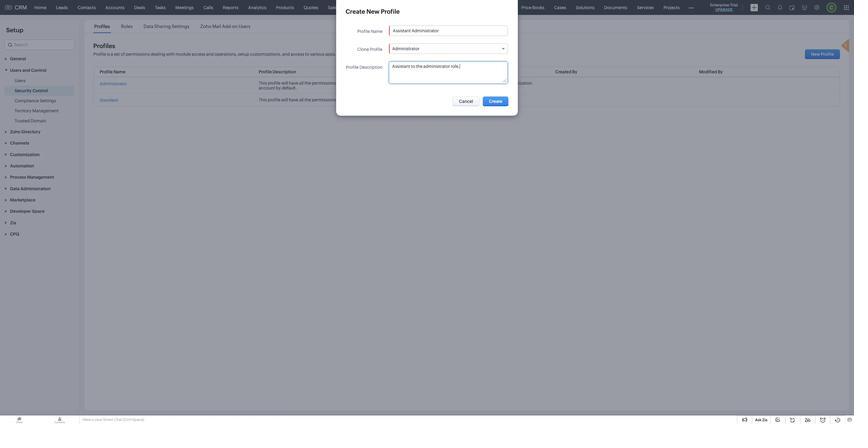 Task type: describe. For each thing, give the bounding box(es) containing it.
1 access from the left
[[192, 52, 205, 57]]

tasks
[[155, 5, 166, 10]]

data
[[477, 81, 486, 86]]

can
[[345, 52, 353, 57]]

standard link
[[100, 98, 118, 103]]

enterprise-trial upgrade
[[710, 3, 738, 12]]

projects link
[[659, 0, 685, 15]]

roles link
[[120, 24, 134, 29]]

quotes
[[304, 5, 318, 10]]

security control link
[[15, 88, 48, 94]]

new profile button
[[805, 49, 840, 59]]

1 vertical spatial name
[[114, 70, 125, 74]]

profile is a set of permissions dealing with module access and operations, setup customizations, and access to various apps. you can provide different set of permissions to various users.
[[93, 52, 456, 57]]

clone
[[357, 47, 369, 52]]

1 vertical spatial profiles
[[93, 42, 115, 49]]

administrator inside this profile will have all the permissions. users with administrator profile will be able to view and manage all the data within the organization account by default.
[[360, 81, 387, 86]]

control inside region
[[33, 88, 48, 93]]

contacts
[[78, 5, 96, 10]]

operations,
[[215, 52, 237, 57]]

1 horizontal spatial description
[[360, 65, 383, 70]]

territory
[[15, 108, 31, 113]]

sales orders
[[328, 5, 353, 10]]

profiles link
[[93, 24, 111, 29]]

dealing
[[151, 52, 165, 57]]

ask zia
[[755, 419, 768, 423]]

leads
[[56, 5, 68, 10]]

data
[[144, 24, 153, 29]]

this profile will have all the permissions. users with administrator profile will be able to view and manage all the data within the organization account by default.
[[259, 81, 532, 91]]

and inside this profile will have all the permissions. users with administrator profile will be able to view and manage all the data within the organization account by default.
[[439, 81, 447, 86]]

orders for purchase orders
[[382, 5, 396, 10]]

chat
[[114, 418, 122, 423]]

mail
[[212, 24, 221, 29]]

compliance settings link
[[15, 98, 56, 104]]

modified
[[699, 70, 717, 74]]

is for profile
[[107, 52, 110, 57]]

1 horizontal spatial permissions
[[312, 98, 336, 103]]

2 various from the left
[[429, 52, 443, 57]]

documents
[[604, 5, 628, 10]]

create button
[[483, 97, 509, 106]]

price books link
[[517, 0, 550, 15]]

tasks link
[[150, 0, 171, 15]]

organization
[[508, 81, 532, 86]]

created
[[556, 70, 572, 74]]

will left be
[[401, 81, 408, 86]]

0 horizontal spatial with
[[166, 52, 175, 57]]

0 horizontal spatial permissions
[[126, 52, 150, 57]]

create new profile
[[346, 8, 400, 15]]

different
[[370, 52, 387, 57]]

solutions
[[576, 5, 595, 10]]

to inside this profile will have all the permissions. users with administrator profile will be able to view and manage all the data within the organization account by default.
[[424, 81, 428, 86]]

default.
[[282, 86, 297, 91]]

meetings
[[175, 5, 194, 10]]

list containing profiles
[[89, 20, 256, 33]]

permissions.
[[312, 81, 337, 86]]

modified by
[[699, 70, 723, 74]]

profile up "privileges."
[[388, 81, 400, 86]]

books
[[532, 5, 545, 10]]

here
[[83, 418, 91, 423]]

new profile
[[811, 52, 834, 57]]

administrator inside field
[[392, 46, 420, 51]]

you
[[337, 52, 345, 57]]

module
[[176, 52, 191, 57]]

price books
[[522, 5, 545, 10]]

users inside dropdown button
[[10, 68, 21, 73]]

contacts image
[[41, 416, 79, 425]]

sharing
[[154, 24, 171, 29]]

purchase orders
[[363, 5, 396, 10]]

by
[[276, 86, 281, 91]]

customizations,
[[250, 52, 281, 57]]

this profile will have all the permissions except administrative privileges.
[[259, 98, 401, 103]]

calls
[[204, 5, 213, 10]]

trial
[[730, 3, 738, 7]]

a
[[111, 52, 113, 57]]

by for created by
[[572, 70, 578, 74]]

control inside dropdown button
[[31, 68, 46, 73]]

manage
[[448, 81, 464, 86]]

chats image
[[0, 416, 38, 425]]

reports link
[[218, 0, 243, 15]]

trusted domain link
[[15, 118, 46, 124]]

administrator link
[[100, 81, 127, 86]]

by for modified by
[[718, 70, 723, 74]]

2 access from the left
[[291, 52, 304, 57]]

all for this profile will have all the permissions except administrative privileges.
[[299, 98, 304, 103]]

to left "users."
[[424, 52, 428, 57]]

1 vertical spatial profile name
[[100, 70, 125, 74]]

2 of from the left
[[394, 52, 398, 57]]

users inside this profile will have all the permissions. users with administrator profile will be able to view and manage all the data within the organization account by default.
[[338, 81, 349, 86]]

smart
[[103, 418, 113, 423]]

privileges.
[[380, 98, 401, 103]]

zoho mail add-on users
[[200, 24, 251, 29]]

create for create
[[489, 99, 503, 104]]

and inside dropdown button
[[22, 68, 30, 73]]

1 set from the left
[[114, 52, 120, 57]]

cases
[[554, 5, 566, 10]]

deals link
[[129, 0, 150, 15]]

zoho mail add-on users link
[[200, 24, 251, 29]]

users link
[[15, 78, 26, 84]]

users and control button
[[0, 64, 79, 76]]

provide
[[354, 52, 369, 57]]

contacts link
[[73, 0, 101, 15]]

0 vertical spatial profile name
[[357, 29, 383, 34]]

this for this profile will have all the permissions except administrative privileges.
[[259, 98, 267, 103]]

roles
[[121, 24, 133, 29]]

to left the apps.
[[305, 52, 309, 57]]



Task type: locate. For each thing, give the bounding box(es) containing it.
0 horizontal spatial by
[[572, 70, 578, 74]]

profile description down provide
[[346, 65, 383, 70]]

purchase orders link
[[358, 0, 400, 15]]

0 vertical spatial is
[[107, 52, 110, 57]]

1 horizontal spatial create
[[489, 99, 503, 104]]

2 horizontal spatial administrator
[[392, 46, 420, 51]]

and right view
[[439, 81, 447, 86]]

1 vertical spatial settings
[[40, 98, 56, 103]]

settings inside "link"
[[40, 98, 56, 103]]

2 have from the top
[[289, 98, 298, 103]]

0 horizontal spatial access
[[192, 52, 205, 57]]

users inside region
[[15, 78, 26, 83]]

zoho
[[200, 24, 211, 29]]

profiles down the accounts link
[[94, 24, 110, 29]]

0 vertical spatial control
[[31, 68, 46, 73]]

1 horizontal spatial name
[[371, 29, 383, 34]]

name up clone profile
[[371, 29, 383, 34]]

2 set from the left
[[387, 52, 393, 57]]

1 horizontal spatial settings
[[172, 24, 189, 29]]

1 horizontal spatial new
[[811, 52, 820, 57]]

0 horizontal spatial description
[[273, 70, 296, 74]]

1 horizontal spatial of
[[394, 52, 398, 57]]

profile description up by
[[259, 70, 296, 74]]

profile name up clone profile
[[357, 29, 383, 34]]

domain
[[31, 119, 46, 123]]

security
[[15, 88, 32, 93]]

1 orders from the left
[[339, 5, 353, 10]]

profile name
[[357, 29, 383, 34], [100, 70, 125, 74]]

setup
[[6, 27, 23, 34]]

permissions down permissions.
[[312, 98, 336, 103]]

0 horizontal spatial administrator
[[100, 81, 127, 86]]

profile name up administrator link
[[100, 70, 125, 74]]

1 have from the top
[[289, 81, 298, 86]]

will right by
[[281, 81, 288, 86]]

0 vertical spatial have
[[289, 81, 298, 86]]

users and control region
[[0, 76, 79, 126]]

enterprise-
[[710, 3, 730, 7]]

1 horizontal spatial access
[[291, 52, 304, 57]]

all for this profile will have all the permissions. users with administrator profile will be able to view and manage all the data within the organization account by default.
[[299, 81, 304, 86]]

permissions up be
[[399, 52, 423, 57]]

users up except
[[338, 81, 349, 86]]

1 vertical spatial control
[[33, 88, 48, 93]]

profile for this profile will have all the permissions. users with administrator profile will be able to view and manage all the data within the organization account by default.
[[268, 81, 281, 86]]

0 vertical spatial with
[[166, 52, 175, 57]]

0 horizontal spatial various
[[310, 52, 325, 57]]

is for here
[[91, 418, 94, 423]]

have down default.
[[289, 98, 298, 103]]

orders right sales
[[339, 5, 353, 10]]

zia
[[763, 419, 768, 423]]

2 this from the top
[[259, 98, 267, 103]]

help image
[[840, 38, 853, 55]]

(ctrl+space)
[[123, 418, 144, 423]]

0 vertical spatial profiles
[[94, 24, 110, 29]]

0 horizontal spatial settings
[[40, 98, 56, 103]]

data sharing settings
[[144, 24, 189, 29]]

1 horizontal spatial orders
[[382, 5, 396, 10]]

2 by from the left
[[718, 70, 723, 74]]

compliance settings
[[15, 98, 56, 103]]

control up security control
[[31, 68, 46, 73]]

orders inside sales orders link
[[339, 5, 353, 10]]

will
[[281, 81, 288, 86], [401, 81, 408, 86], [281, 98, 288, 103]]

0 vertical spatial create
[[346, 8, 365, 15]]

various left the apps.
[[310, 52, 325, 57]]

upgrade
[[716, 8, 733, 12]]

analytics link
[[243, 0, 271, 15]]

accounts link
[[101, 0, 129, 15]]

of right different
[[394, 52, 398, 57]]

services
[[637, 5, 654, 10]]

and up users 'link'
[[22, 68, 30, 73]]

create right sales
[[346, 8, 365, 15]]

this
[[259, 81, 267, 86], [259, 98, 267, 103]]

documents link
[[600, 0, 632, 15]]

users up users 'link'
[[10, 68, 21, 73]]

deals
[[134, 5, 145, 10]]

with up except
[[350, 81, 359, 86]]

purchase
[[363, 5, 381, 10]]

profile inside new profile button
[[821, 52, 834, 57]]

your
[[95, 418, 102, 423]]

new inside button
[[811, 52, 820, 57]]

1 vertical spatial this
[[259, 98, 267, 103]]

profile left default.
[[268, 81, 281, 86]]

price
[[522, 5, 532, 10]]

1 horizontal spatial administrator
[[360, 81, 387, 86]]

1 vertical spatial create
[[489, 99, 503, 104]]

to right able
[[424, 81, 428, 86]]

orders right purchase
[[382, 5, 396, 10]]

products
[[276, 5, 294, 10]]

0 horizontal spatial orders
[[339, 5, 353, 10]]

profile
[[268, 81, 281, 86], [388, 81, 400, 86], [268, 98, 281, 103]]

0 horizontal spatial name
[[114, 70, 125, 74]]

0 vertical spatial name
[[371, 29, 383, 34]]

0 vertical spatial settings
[[172, 24, 189, 29]]

is left a
[[107, 52, 110, 57]]

services link
[[632, 0, 659, 15]]

ask
[[755, 419, 762, 423]]

territory management
[[15, 108, 59, 113]]

users.
[[444, 52, 456, 57]]

users right on
[[239, 24, 251, 29]]

have
[[289, 81, 298, 86], [289, 98, 298, 103]]

0 horizontal spatial profile description
[[259, 70, 296, 74]]

create
[[346, 8, 365, 15], [489, 99, 503, 104]]

various left "users."
[[429, 52, 443, 57]]

view
[[429, 81, 438, 86]]

control
[[31, 68, 46, 73], [33, 88, 48, 93]]

and
[[206, 52, 214, 57], [282, 52, 290, 57], [22, 68, 30, 73], [439, 81, 447, 86]]

all
[[299, 81, 304, 86], [465, 81, 469, 86], [299, 98, 304, 103]]

description down different
[[360, 65, 383, 70]]

projects
[[664, 5, 680, 10]]

2 horizontal spatial permissions
[[399, 52, 423, 57]]

set right a
[[114, 52, 120, 57]]

will for this profile will have all the permissions except administrative privileges.
[[281, 98, 288, 103]]

1 horizontal spatial with
[[350, 81, 359, 86]]

here is your smart chat (ctrl+space)
[[83, 418, 144, 423]]

crm link
[[5, 4, 27, 11]]

create down within
[[489, 99, 503, 104]]

profiles up a
[[93, 42, 115, 49]]

permissions left the dealing
[[126, 52, 150, 57]]

description up default.
[[273, 70, 296, 74]]

profile for this profile will have all the permissions except administrative privileges.
[[268, 98, 281, 103]]

setup
[[238, 52, 249, 57]]

users and control
[[10, 68, 46, 73]]

0 vertical spatial this
[[259, 81, 267, 86]]

1 vertical spatial with
[[350, 81, 359, 86]]

access
[[192, 52, 205, 57], [291, 52, 304, 57]]

by right modified
[[718, 70, 723, 74]]

settings right sharing on the top left of page
[[172, 24, 189, 29]]

and right customizations,
[[282, 52, 290, 57]]

by
[[572, 70, 578, 74], [718, 70, 723, 74]]

Administrator field
[[389, 44, 508, 54]]

create menu element
[[747, 0, 762, 15]]

the
[[305, 81, 311, 86], [470, 81, 476, 86], [500, 81, 507, 86], [305, 98, 311, 103]]

security control
[[15, 88, 48, 93]]

with inside this profile will have all the permissions. users with administrator profile will be able to view and manage all the data within the organization account by default.
[[350, 81, 359, 86]]

cancel button
[[453, 97, 480, 106]]

on
[[232, 24, 238, 29]]

this for this profile will have all the permissions. users with administrator profile will be able to view and manage all the data within the organization account by default.
[[259, 81, 267, 86]]

meetings link
[[171, 0, 199, 15]]

sales
[[328, 5, 339, 10]]

crm
[[15, 4, 27, 11]]

0 horizontal spatial is
[[91, 418, 94, 423]]

home
[[34, 5, 46, 10]]

1 vertical spatial have
[[289, 98, 298, 103]]

within
[[487, 81, 499, 86]]

have for permissions
[[289, 98, 298, 103]]

have right by
[[289, 81, 298, 86]]

management
[[32, 108, 59, 113]]

set right different
[[387, 52, 393, 57]]

will for this profile will have all the permissions. users with administrator profile will be able to view and manage all the data within the organization account by default.
[[281, 81, 288, 86]]

0 vertical spatial new
[[367, 8, 380, 15]]

have for permissions.
[[289, 81, 298, 86]]

2 orders from the left
[[382, 5, 396, 10]]

be
[[409, 81, 414, 86]]

this down account
[[259, 98, 267, 103]]

name up administrator link
[[114, 70, 125, 74]]

0 horizontal spatial set
[[114, 52, 120, 57]]

trusted domain
[[15, 119, 46, 123]]

with right the dealing
[[166, 52, 175, 57]]

trusted
[[15, 119, 30, 123]]

profile description
[[346, 65, 383, 70], [259, 70, 296, 74]]

solutions link
[[571, 0, 600, 15]]

quotes link
[[299, 0, 323, 15]]

this left by
[[259, 81, 267, 86]]

users up security
[[15, 78, 26, 83]]

accounts
[[105, 5, 125, 10]]

account
[[259, 86, 275, 91]]

by right created
[[572, 70, 578, 74]]

1 various from the left
[[310, 52, 325, 57]]

administrator
[[392, 46, 420, 51], [360, 81, 387, 86], [100, 81, 127, 86]]

0 horizontal spatial of
[[121, 52, 125, 57]]

is left "your"
[[91, 418, 94, 423]]

analytics
[[248, 5, 266, 10]]

settings
[[172, 24, 189, 29], [40, 98, 56, 103]]

orders inside purchase orders link
[[382, 5, 396, 10]]

orders for sales orders
[[339, 5, 353, 10]]

orders
[[339, 5, 353, 10], [382, 5, 396, 10]]

have inside this profile will have all the permissions. users with administrator profile will be able to view and manage all the data within the organization account by default.
[[289, 81, 298, 86]]

1 this from the top
[[259, 81, 267, 86]]

various
[[310, 52, 325, 57], [429, 52, 443, 57]]

1 horizontal spatial various
[[429, 52, 443, 57]]

sales orders link
[[323, 0, 358, 15]]

0 horizontal spatial create
[[346, 8, 365, 15]]

1 by from the left
[[572, 70, 578, 74]]

of right a
[[121, 52, 125, 57]]

None text field
[[389, 26, 508, 36], [389, 62, 508, 84], [389, 26, 508, 36], [389, 62, 508, 84]]

1 horizontal spatial by
[[718, 70, 723, 74]]

profile down by
[[268, 98, 281, 103]]

settings up management
[[40, 98, 56, 103]]

create inside button
[[489, 99, 503, 104]]

0 horizontal spatial new
[[367, 8, 380, 15]]

and left "operations,"
[[206, 52, 214, 57]]

1 horizontal spatial profile name
[[357, 29, 383, 34]]

reports
[[223, 5, 239, 10]]

will down default.
[[281, 98, 288, 103]]

1 vertical spatial new
[[811, 52, 820, 57]]

territory management link
[[15, 108, 59, 114]]

data sharing settings link
[[143, 24, 190, 29]]

1 horizontal spatial is
[[107, 52, 110, 57]]

1 horizontal spatial set
[[387, 52, 393, 57]]

compliance
[[15, 98, 39, 103]]

this inside this profile will have all the permissions. users with administrator profile will be able to view and manage all the data within the organization account by default.
[[259, 81, 267, 86]]

create for create new profile
[[346, 8, 365, 15]]

control up compliance settings "link"
[[33, 88, 48, 93]]

1 vertical spatial is
[[91, 418, 94, 423]]

1 of from the left
[[121, 52, 125, 57]]

0 horizontal spatial profile name
[[100, 70, 125, 74]]

list
[[89, 20, 256, 33]]

create menu image
[[751, 4, 758, 11]]

apps.
[[325, 52, 337, 57]]

1 horizontal spatial profile description
[[346, 65, 383, 70]]

administrative
[[351, 98, 380, 103]]

cancel
[[459, 99, 473, 104]]



Task type: vqa. For each thing, say whether or not it's contained in the screenshot.
High the 10,
no



